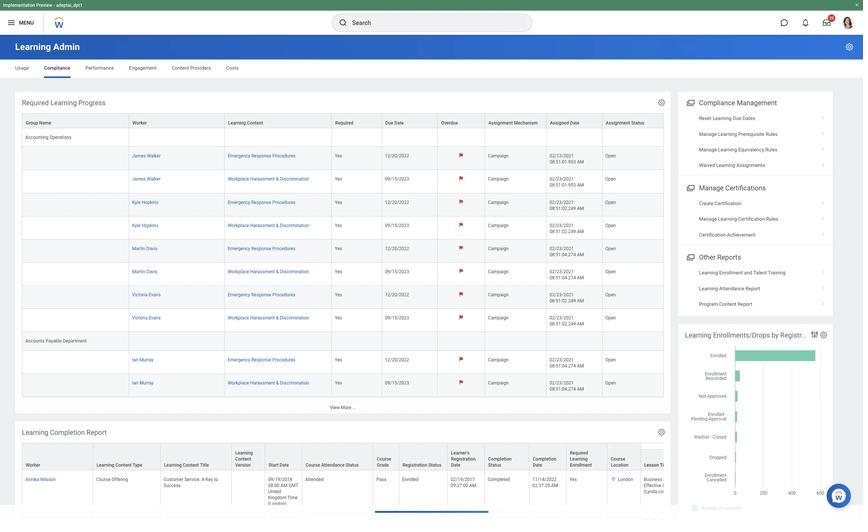 Task type: vqa. For each thing, say whether or not it's contained in the screenshot.
(L&D)
no



Task type: describe. For each thing, give the bounding box(es) containing it.
emergency for evans
[[228, 292, 250, 298]]

annika nilsson link
[[25, 476, 56, 483]]

martin davis for 09/15/2023
[[132, 269, 157, 275]]

02/23/2021 08:51:04.274 am for eighth row from the bottom of the learning admin main content
[[550, 269, 584, 281]]

status for completion status
[[488, 463, 501, 468]]

search image
[[339, 18, 348, 27]]

due date button
[[382, 114, 437, 128]]

6 campaign element from the top
[[488, 268, 509, 275]]

5 discrimination from the top
[[280, 380, 309, 386]]

manage learning equivalency rules link
[[678, 142, 833, 158]]

assignments
[[736, 163, 765, 168]]

kyle for emergency response procedures
[[132, 200, 140, 205]]

5 workplace from the top
[[228, 380, 249, 386]]

open element for second row from the top
[[605, 152, 616, 159]]

assigned date
[[550, 120, 579, 126]]

achievement
[[727, 232, 755, 238]]

workplace harassment & discrimination link for kyle hopkins
[[228, 221, 309, 228]]

pass
[[376, 477, 386, 483]]

learning content title button
[[161, 444, 231, 470]]

4 row from the top
[[22, 193, 664, 216]]

02/23/2021 for 11th row from the bottom
[[550, 200, 574, 205]]

0 vertical spatial certification
[[715, 201, 741, 206]]

2 vertical spatial registration
[[403, 463, 427, 468]]

3 workplace from the top
[[228, 269, 249, 275]]

09/19/2018
[[268, 477, 292, 483]]

registration status button
[[399, 444, 447, 470]]

prerequisite
[[738, 131, 764, 137]]

content providers
[[172, 65, 211, 71]]

emergency response procedures for james walker
[[228, 153, 295, 159]]

4 08:51:04.274 from the top
[[550, 387, 576, 392]]

kyle hopkins link for workplace
[[132, 221, 158, 228]]

09/15/2023 for davis
[[385, 269, 409, 275]]

program
[[699, 301, 718, 307]]

london
[[618, 477, 633, 483]]

course attendance status column header
[[302, 443, 373, 471]]

group name
[[26, 120, 51, 126]]

group
[[26, 120, 38, 126]]

discrimination for james walker
[[280, 177, 309, 182]]

0 horizontal spatial completion
[[50, 429, 85, 437]]

completion status
[[488, 457, 512, 468]]

reports
[[717, 253, 741, 261]]

3 harassment from the top
[[250, 269, 275, 275]]

6 row from the top
[[22, 240, 664, 263]]

open for open element associated with 12th row from the bottom
[[605, 177, 616, 182]]

customer
[[164, 477, 183, 483]]

course grade
[[377, 457, 391, 468]]

1 horizontal spatial worker button
[[129, 114, 224, 128]]

emergency response procedures link for james walker
[[228, 152, 295, 159]]

compliance for compliance
[[44, 65, 70, 71]]

08:51:01.953 for 12/20/2022
[[550, 160, 576, 165]]

payable
[[46, 339, 62, 344]]

8 row from the top
[[22, 286, 664, 309]]

offering
[[112, 477, 128, 483]]

lesson title row
[[22, 450, 863, 471]]

victoria evans for workplace
[[132, 316, 161, 321]]

3 row from the top
[[22, 170, 664, 193]]

required button
[[332, 114, 382, 128]]

to
[[214, 477, 218, 483]]

configure learning enrollments/drops by registration status image
[[820, 331, 828, 339]]

engagement
[[129, 65, 157, 71]]

learning enrollments/drops by registration status
[[685, 331, 838, 339]]

learner's registration date
[[451, 451, 476, 468]]

menu group image for compliance management
[[685, 97, 695, 108]]

09/15/2023 for hopkins
[[385, 223, 409, 228]]

02/23/2021 08:51:01.953 am for 09/15/2023
[[550, 177, 584, 188]]

9 open element from the top
[[605, 356, 616, 363]]

emergency response procedures for ian murray
[[228, 357, 295, 363]]

09:27:00
[[451, 483, 468, 489]]

& for james walker
[[276, 177, 279, 182]]

completion for completion status
[[488, 457, 512, 462]]

compliance management
[[699, 99, 777, 107]]

start date button
[[265, 444, 302, 470]]

harassment for walker
[[250, 177, 275, 182]]

other reports
[[699, 253, 741, 261]]

date for due date
[[394, 120, 404, 126]]

notifications large image
[[802, 19, 809, 27]]

open element for 5th row from the top
[[605, 221, 616, 228]]

02/23/2021 for 10th row from the top of the learning admin main content
[[550, 357, 574, 363]]

assignment mechanism button
[[485, 114, 546, 128]]

02/23/2021 for second row from the top
[[550, 153, 574, 159]]

2 02/23/2021 08:51:02.249 am from the top
[[550, 223, 584, 234]]

james walker for emergency
[[132, 153, 161, 159]]

program content report link
[[678, 297, 833, 312]]

skills
[[663, 477, 674, 483]]

other
[[699, 253, 716, 261]]

am for fourth row from the bottom of the learning admin main content
[[577, 387, 584, 392]]

registration status column header
[[399, 443, 448, 471]]

response for evans
[[251, 292, 271, 298]]

victoria evans link for emergency
[[132, 291, 161, 298]]

campaign for open element corresponding to 5th row from the top
[[488, 223, 509, 228]]

close environment banner image
[[855, 3, 859, 7]]

annika
[[25, 477, 39, 483]]

learning content title column header
[[161, 443, 232, 471]]

12/20/2022 for victoria evans
[[385, 292, 409, 298]]

equivalency
[[738, 147, 764, 153]]

yes inside learning completion report element
[[570, 477, 577, 483]]

united
[[268, 489, 281, 495]]

chevron right image for learning attendance report
[[818, 283, 828, 291]]

learning attendance report link
[[678, 281, 833, 297]]

status for registration status
[[428, 463, 441, 468]]

time
[[287, 495, 298, 501]]

open for 9th open element
[[605, 357, 616, 363]]

chevron right image for waived learning assignments
[[818, 160, 828, 168]]

9 row from the top
[[22, 309, 664, 332]]

due inside reset learning due dates link
[[733, 116, 741, 121]]

course location column header
[[607, 443, 641, 471]]

learner's registration date column header
[[448, 443, 485, 471]]

business
[[644, 477, 662, 483]]

hopkins for workplace
[[142, 223, 158, 228]]

10 row from the top
[[22, 351, 664, 374]]

worker column header
[[22, 443, 93, 471]]

davis for 09/15/2023
[[146, 269, 157, 275]]

chevron right image for manage learning prerequisite rules
[[818, 129, 828, 136]]

learning content
[[228, 120, 263, 126]]

due date
[[385, 120, 404, 126]]

workplace for hopkins
[[228, 223, 249, 228]]

worker button inside column header
[[22, 444, 93, 470]]

learning enrollment and talent training link
[[678, 265, 833, 281]]

harassment for hopkins
[[250, 223, 275, 228]]

(lynda.com)
[[644, 489, 669, 495]]

3 workplace harassment & discrimination link from the top
[[228, 268, 309, 275]]

9 campaign from the top
[[488, 357, 509, 363]]

program content report
[[699, 301, 752, 307]]

manage learning prerequisite rules
[[699, 131, 778, 137]]

list for certifications
[[678, 196, 833, 243]]

02/23/2021 for 5th row from the top
[[550, 223, 574, 228]]

service:
[[184, 477, 200, 483]]

course attendance status
[[306, 463, 359, 468]]

3 campaign from the top
[[488, 200, 509, 205]]

learning content type column header
[[93, 443, 161, 471]]

progress
[[78, 99, 106, 107]]

registration status
[[403, 463, 441, 468]]

content for learning content type
[[115, 463, 132, 468]]

required for required learning enrollment
[[570, 451, 588, 456]]

key
[[206, 477, 213, 483]]

3 & from the top
[[276, 269, 279, 275]]

open for open element corresponding to 5th row from the top
[[605, 223, 616, 228]]

start
[[268, 463, 278, 468]]

operations
[[49, 135, 72, 140]]

management
[[737, 99, 777, 107]]

course for course attendance status
[[306, 463, 320, 468]]

implementation
[[3, 3, 35, 8]]

overdue button
[[438, 114, 485, 128]]

2 08:51:04.274 from the top
[[550, 275, 576, 281]]

date inside learner's registration date
[[451, 463, 460, 468]]

ian murray link for 09/15/2023
[[132, 379, 153, 386]]

accounting operations
[[25, 135, 72, 140]]

usage
[[15, 65, 29, 71]]

3 workplace harassment & discrimination from the top
[[228, 269, 309, 275]]

5 harassment from the top
[[250, 380, 275, 386]]

training
[[768, 270, 786, 276]]

am for eighth row from the bottom of the learning admin main content
[[577, 275, 584, 281]]

14 row from the top
[[22, 512, 863, 520]]

preview
[[36, 3, 52, 8]]

create certification
[[699, 201, 741, 206]]

6 campaign from the top
[[488, 269, 509, 275]]

am inside 11/14/2022 02:37:29 am
[[551, 483, 558, 489]]

11 row from the top
[[22, 374, 664, 397]]

am for 7th row from the bottom
[[577, 298, 584, 304]]

lesson title button
[[641, 450, 712, 470]]

reset learning due dates
[[699, 116, 755, 121]]

ian murray link for 12/20/2022
[[132, 356, 153, 363]]

12/20/2022 for james walker
[[385, 153, 409, 159]]

menu group image for other reports
[[685, 252, 695, 262]]

nilsson
[[40, 477, 56, 483]]

justify image
[[7, 18, 16, 27]]

course for course offering
[[96, 477, 111, 483]]

kyle for workplace harassment & discrimination
[[132, 223, 140, 228]]

attended element
[[305, 476, 324, 483]]

procedures for kyle hopkins
[[272, 200, 295, 205]]

rules for compliance management
[[766, 131, 778, 137]]

campaign for open element related to sixth row from the bottom of the learning admin main content
[[488, 316, 509, 321]]

manage learning prerequisite rules link
[[678, 126, 833, 142]]

view more ...
[[330, 405, 356, 410]]

course location button
[[607, 444, 640, 470]]

enrollment inside "popup button"
[[570, 463, 592, 468]]

davis for 12/20/2022
[[146, 246, 157, 251]]

accounts payable department row
[[22, 332, 664, 351]]

open for 11th row from the bottom's open element
[[605, 200, 616, 205]]

course grade button
[[373, 444, 399, 470]]

Search Workday  search field
[[352, 14, 517, 31]]

02/19/2017 09:27:00 am
[[451, 477, 476, 489]]

date for start date
[[280, 463, 289, 468]]

by
[[772, 331, 779, 339]]

08:51:02.249 for sixth row from the bottom of the learning admin main content
[[550, 322, 576, 327]]

a
[[201, 477, 204, 483]]

required for required
[[335, 120, 353, 126]]

campaign element for open element associated with 7th row from the bottom
[[488, 291, 509, 298]]

ian murray for 12/20/2022
[[132, 357, 153, 363]]

walker for workplace
[[147, 177, 161, 182]]

providers
[[190, 65, 211, 71]]

reset learning due dates link
[[678, 111, 833, 126]]

james walker link for emergency
[[132, 152, 161, 159]]

1 02/23/2021 08:51:02.249 am from the top
[[550, 200, 584, 211]]

manage for manage certifications
[[699, 184, 724, 192]]

tutorial:
[[675, 477, 691, 483]]

content for learning content
[[247, 120, 263, 126]]

menu
[[19, 20, 34, 26]]

02/19/2017
[[451, 477, 475, 483]]

5 workplace harassment & discrimination from the top
[[228, 380, 309, 386]]

dates
[[743, 116, 755, 121]]

manage learning equivalency rules
[[699, 147, 777, 153]]

9 campaign element from the top
[[488, 356, 509, 363]]

row containing group name
[[22, 113, 664, 128]]

configure required learning progress image
[[657, 98, 666, 107]]

waived learning assignments link
[[678, 158, 833, 173]]

start date column header
[[265, 443, 302, 471]]

due inside due date popup button
[[385, 120, 393, 126]]

customer service: a key to success
[[164, 477, 219, 489]]

learning content button
[[225, 114, 331, 128]]

3 campaign element from the top
[[488, 198, 509, 205]]



Task type: locate. For each thing, give the bounding box(es) containing it.
0 vertical spatial hopkins
[[142, 200, 158, 205]]

0 vertical spatial chevron right image
[[818, 113, 828, 120]]

6 chevron right image from the top
[[818, 283, 828, 291]]

6 02/23/2021 from the top
[[550, 269, 574, 275]]

workplace harassment & discrimination for victoria evans
[[228, 316, 309, 321]]

1 victoria evans link from the top
[[132, 291, 161, 298]]

02/23/2021 08:51:04.274 am for fourth row from the bottom of the learning admin main content
[[550, 380, 584, 392]]

4 open from the top
[[605, 223, 616, 228]]

4 manage from the top
[[699, 216, 717, 222]]

completion up the 11/14/2022
[[533, 457, 556, 462]]

2 ian murray link from the top
[[132, 379, 153, 386]]

0 vertical spatial attendance
[[719, 286, 744, 291]]

content for learning content version
[[235, 457, 251, 462]]

course up grade
[[377, 457, 391, 462]]

33 button
[[818, 14, 835, 31]]

completed element
[[488, 476, 510, 483]]

cell
[[129, 128, 225, 147], [225, 128, 332, 147], [332, 128, 382, 147], [382, 128, 438, 147], [438, 128, 485, 147], [485, 128, 547, 147], [547, 128, 602, 147], [602, 128, 664, 147], [22, 147, 129, 170], [22, 170, 129, 193], [22, 193, 129, 216], [22, 216, 129, 240], [22, 240, 129, 263], [22, 263, 129, 286], [22, 286, 129, 309], [22, 309, 129, 332], [332, 332, 382, 351], [382, 332, 438, 351], [438, 332, 485, 351], [547, 332, 602, 351], [22, 351, 129, 374], [22, 374, 129, 397], [232, 471, 265, 512], [22, 512, 93, 520], [93, 512, 161, 520], [161, 512, 232, 520], [232, 512, 265, 520], [265, 512, 302, 520], [302, 512, 373, 520], [373, 512, 399, 520], [399, 512, 448, 520], [448, 512, 485, 520], [485, 512, 529, 520], [529, 512, 567, 520], [567, 512, 607, 520], [607, 512, 641, 520]]

profile logan mcneil image
[[842, 17, 854, 30]]

3 02/23/2021 from the top
[[550, 200, 574, 205]]

discrimination for kyle hopkins
[[280, 223, 309, 228]]

1 vertical spatial kyle hopkins link
[[132, 221, 158, 228]]

required learning progress element
[[15, 92, 671, 414]]

10 02/23/2021 from the top
[[550, 380, 574, 386]]

rules right equivalency
[[765, 147, 777, 153]]

open element for sixth row from the bottom of the learning admin main content
[[605, 314, 616, 321]]

3 02/23/2021 08:51:04.274 am from the top
[[550, 357, 584, 369]]

hopkins for emergency
[[142, 200, 158, 205]]

0 vertical spatial kyle hopkins
[[132, 200, 158, 205]]

completion status column header
[[485, 443, 529, 471]]

campaign element for open element related to second row from the top
[[488, 152, 509, 159]]

5 row from the top
[[22, 216, 664, 240]]

2 vertical spatial list
[[678, 265, 833, 312]]

5 & from the top
[[276, 380, 279, 386]]

1 emergency response procedures from the top
[[228, 153, 295, 159]]

1 assignment from the left
[[488, 120, 513, 126]]

procedures
[[272, 153, 295, 159], [272, 200, 295, 205], [272, 246, 295, 251], [272, 292, 295, 298], [272, 357, 295, 363]]

rules
[[766, 131, 778, 137], [765, 147, 777, 153], [766, 216, 778, 222]]

manage up create
[[699, 184, 724, 192]]

learning
[[15, 42, 51, 52], [50, 99, 77, 107], [713, 116, 732, 121], [228, 120, 246, 126], [718, 131, 737, 137], [718, 147, 737, 153], [716, 163, 735, 168], [718, 216, 737, 222], [699, 270, 718, 276], [699, 286, 718, 291], [685, 331, 711, 339], [22, 429, 48, 437], [235, 451, 253, 456], [570, 457, 588, 462], [97, 463, 114, 468], [164, 463, 182, 468]]

1 davis from the top
[[146, 246, 157, 251]]

certification down manage certifications
[[715, 201, 741, 206]]

ian murray for 09/15/2023
[[132, 380, 153, 386]]

&
[[276, 177, 279, 182], [276, 223, 279, 228], [276, 269, 279, 275], [276, 316, 279, 321], [276, 380, 279, 386]]

emergency response procedures
[[228, 153, 295, 159], [228, 200, 295, 205], [228, 246, 295, 251], [228, 292, 295, 298], [228, 357, 295, 363]]

1 vertical spatial martin
[[132, 269, 145, 275]]

5 workplace harassment & discrimination link from the top
[[228, 379, 309, 386]]

manage down the reset
[[699, 131, 717, 137]]

0 vertical spatial registration
[[780, 331, 817, 339]]

0 vertical spatial 08:51:01.953
[[550, 160, 576, 165]]

required inside required learning enrollment
[[570, 451, 588, 456]]

completion for completion date
[[533, 457, 556, 462]]

list
[[678, 111, 833, 173], [678, 196, 833, 243], [678, 265, 833, 312]]

attendance inside "course attendance status" 'popup button'
[[321, 463, 345, 468]]

learning content version
[[235, 451, 253, 468]]

department
[[63, 339, 87, 344]]

3 08:51:04.274 from the top
[[550, 363, 576, 369]]

12/20/2022 for kyle hopkins
[[385, 200, 409, 205]]

manage for manage learning equivalency rules
[[699, 147, 717, 153]]

& for kyle hopkins
[[276, 223, 279, 228]]

2 vertical spatial report
[[87, 429, 107, 437]]

course left offering
[[96, 477, 111, 483]]

chevron right image inside create certification link
[[818, 198, 828, 206]]

2 vertical spatial chevron right image
[[818, 229, 828, 237]]

attendance for report
[[719, 286, 744, 291]]

1 vertical spatial list
[[678, 196, 833, 243]]

registration right by
[[780, 331, 817, 339]]

emergency response procedures link for kyle hopkins
[[228, 198, 295, 205]]

2 victoria evans from the top
[[132, 316, 161, 321]]

1 vertical spatial james
[[132, 177, 146, 182]]

8 02/23/2021 from the top
[[550, 316, 574, 321]]

required inside required popup button
[[335, 120, 353, 126]]

implementation preview -   adeptai_dpt1
[[3, 3, 83, 8]]

1 vertical spatial davis
[[146, 269, 157, 275]]

title inside column header
[[200, 463, 209, 468]]

title inside row
[[660, 463, 669, 468]]

pass element
[[376, 476, 386, 483]]

4 emergency from the top
[[228, 292, 250, 298]]

1 evans from the top
[[149, 292, 161, 298]]

chevron right image for program content report
[[818, 299, 828, 306]]

1 horizontal spatial assignment
[[606, 120, 630, 126]]

1 murray from the top
[[139, 357, 153, 363]]

workplace harassment & discrimination link for james walker
[[228, 175, 309, 182]]

0 vertical spatial james
[[132, 153, 146, 159]]

3 chevron right image from the top
[[818, 229, 828, 237]]

response for murray
[[251, 357, 271, 363]]

0 vertical spatial 02/23/2021 08:51:01.953 am
[[550, 153, 584, 165]]

1 vertical spatial chevron right image
[[818, 198, 828, 206]]

course offering
[[96, 477, 128, 483]]

1 vertical spatial attendance
[[321, 463, 345, 468]]

1 horizontal spatial enrollment
[[719, 270, 743, 276]]

0 vertical spatial list
[[678, 111, 833, 173]]

accounts payable department
[[25, 339, 87, 344]]

worker inside required learning progress element
[[132, 120, 147, 126]]

1 horizontal spatial attendance
[[719, 286, 744, 291]]

1 vertical spatial menu group image
[[685, 252, 695, 262]]

09/19/2018 08:00 am gmt united kingdom time (london)
[[268, 477, 299, 507]]

1 horizontal spatial due
[[733, 116, 741, 121]]

1 vertical spatial registration
[[451, 457, 476, 462]]

chevron right image
[[818, 113, 828, 120], [818, 198, 828, 206], [818, 229, 828, 237]]

0 vertical spatial ian
[[132, 357, 138, 363]]

1 manage from the top
[[699, 131, 717, 137]]

ian murray link
[[132, 356, 153, 363], [132, 379, 153, 386]]

4 emergency response procedures from the top
[[228, 292, 295, 298]]

campaign element
[[488, 152, 509, 159], [488, 175, 509, 182], [488, 198, 509, 205], [488, 221, 509, 228], [488, 245, 509, 251], [488, 268, 509, 275], [488, 291, 509, 298], [488, 314, 509, 321], [488, 356, 509, 363], [488, 379, 509, 386]]

4 02/23/2021 08:51:02.249 am from the top
[[550, 316, 584, 327]]

2 row from the top
[[22, 147, 664, 170]]

required learning enrollment button
[[567, 444, 607, 470]]

rules down create certification link
[[766, 216, 778, 222]]

chevron right image inside manage learning equivalency rules link
[[818, 144, 828, 152]]

certification down create certification link
[[738, 216, 765, 222]]

open element for 7th row from the bottom
[[605, 291, 616, 298]]

09/15/2023 for evans
[[385, 316, 409, 321]]

chevron right image inside reset learning due dates link
[[818, 113, 828, 120]]

1 hopkins from the top
[[142, 200, 158, 205]]

row
[[22, 113, 664, 128], [22, 147, 664, 170], [22, 170, 664, 193], [22, 193, 664, 216], [22, 216, 664, 240], [22, 240, 664, 263], [22, 263, 664, 286], [22, 286, 664, 309], [22, 309, 664, 332], [22, 351, 664, 374], [22, 374, 664, 397], [22, 443, 863, 471], [22, 471, 863, 512], [22, 512, 863, 520]]

learning completion report element
[[15, 421, 863, 520]]

2 vertical spatial certification
[[699, 232, 726, 238]]

course inside 'popup button'
[[306, 463, 320, 468]]

registration down the learner's
[[451, 457, 476, 462]]

lesson for lesson tracking
[[760, 444, 775, 449]]

communication
[[663, 483, 695, 489]]

2 emergency response procedures from the top
[[228, 200, 295, 205]]

required up group name on the left top of the page
[[22, 99, 49, 107]]

1 vertical spatial ian
[[132, 380, 138, 386]]

0 vertical spatial kyle
[[132, 200, 140, 205]]

02/23/2021 for fourth row from the bottom of the learning admin main content
[[550, 380, 574, 386]]

worker for worker popup button within column header
[[26, 463, 40, 468]]

compliance for compliance management
[[699, 99, 735, 107]]

chevron right image inside certification achievement link
[[818, 229, 828, 237]]

0 vertical spatial davis
[[146, 246, 157, 251]]

date inside column header
[[280, 463, 289, 468]]

waived
[[699, 163, 715, 168]]

davis
[[146, 246, 157, 251], [146, 269, 157, 275]]

emergency for walker
[[228, 153, 250, 159]]

1 horizontal spatial completion
[[488, 457, 512, 462]]

open element for 12th row from the bottom
[[605, 175, 616, 182]]

1 vertical spatial kyle hopkins
[[132, 223, 158, 228]]

learning admin main content
[[0, 35, 863, 520]]

1 vertical spatial james walker
[[132, 177, 161, 182]]

course grade column header
[[373, 443, 399, 471]]

martin davis for 12/20/2022
[[132, 246, 157, 251]]

learning content version button
[[232, 444, 265, 470]]

02/23/2021 08:51:02.249 am
[[550, 200, 584, 211], [550, 223, 584, 234], [550, 292, 584, 304], [550, 316, 584, 327]]

0 horizontal spatial lesson
[[644, 463, 659, 468]]

emergency response procedures link for victoria evans
[[228, 291, 295, 298]]

course for course location
[[611, 457, 625, 462]]

manage for manage learning certification rules
[[699, 216, 717, 222]]

response
[[251, 153, 271, 159], [251, 200, 271, 205], [251, 246, 271, 251], [251, 292, 271, 298], [251, 357, 271, 363]]

ian
[[132, 357, 138, 363], [132, 380, 138, 386]]

discrimination for victoria evans
[[280, 316, 309, 321]]

0 vertical spatial lesson
[[760, 444, 775, 449]]

2 kyle hopkins link from the top
[[132, 221, 158, 228]]

learning content type
[[97, 463, 142, 468]]

worker
[[132, 120, 147, 126], [26, 463, 40, 468]]

certification up other
[[699, 232, 726, 238]]

1 vertical spatial victoria evans link
[[132, 314, 161, 321]]

due right required popup button
[[385, 120, 393, 126]]

1 menu group image from the top
[[685, 97, 695, 108]]

kyle hopkins for emergency
[[132, 200, 158, 205]]

compliance inside tab list
[[44, 65, 70, 71]]

row containing lesson tracking
[[22, 443, 863, 471]]

attendance inside the learning attendance report link
[[719, 286, 744, 291]]

02/23/2021 08:51:04.274 am for ninth row from the bottom
[[550, 246, 584, 257]]

1 discrimination from the top
[[280, 177, 309, 182]]

4 workplace from the top
[[228, 316, 249, 321]]

inbox large image
[[823, 19, 830, 27]]

required up accounting operations row
[[335, 120, 353, 126]]

chevron right image inside learning enrollment and talent training link
[[818, 267, 828, 275]]

1 vertical spatial victoria
[[132, 316, 148, 321]]

campaign for open element associated with 12th row from the bottom
[[488, 177, 509, 182]]

chevron right image for compliance management
[[818, 113, 828, 120]]

overdue
[[441, 120, 458, 126]]

date for assigned date
[[570, 120, 579, 126]]

0 vertical spatial martin davis link
[[132, 245, 157, 251]]

menu group image left other
[[685, 252, 695, 262]]

enrollment down reports
[[719, 270, 743, 276]]

lesson inside row
[[644, 463, 659, 468]]

08:00
[[268, 483, 279, 489]]

08:51:04.274
[[550, 252, 576, 257], [550, 275, 576, 281], [550, 363, 576, 369], [550, 387, 576, 392]]

open element for fourth row from the bottom of the learning admin main content
[[605, 379, 616, 386]]

1 chevron right image from the top
[[818, 113, 828, 120]]

emergency response procedures for kyle hopkins
[[228, 200, 295, 205]]

6 open element from the top
[[605, 268, 616, 275]]

2 menu group image from the top
[[685, 252, 695, 262]]

campaign element for fourth row from the bottom of the learning admin main content's open element
[[488, 379, 509, 386]]

learning inside required learning enrollment
[[570, 457, 588, 462]]

1 workplace harassment & discrimination from the top
[[228, 177, 309, 182]]

chevron right image inside manage learning prerequisite rules link
[[818, 129, 828, 136]]

0 vertical spatial compliance
[[44, 65, 70, 71]]

08:51:01.953
[[550, 160, 576, 165], [550, 183, 576, 188]]

ian murray
[[132, 357, 153, 363], [132, 380, 153, 386]]

configure and view chart data image
[[810, 330, 819, 339]]

list containing learning enrollment and talent training
[[678, 265, 833, 312]]

5 procedures from the top
[[272, 357, 295, 363]]

5 emergency response procedures from the top
[[228, 357, 295, 363]]

3 02/23/2021 08:51:02.249 am from the top
[[550, 292, 584, 304]]

1 open element from the top
[[605, 152, 616, 159]]

0 vertical spatial james walker
[[132, 153, 161, 159]]

1 vertical spatial martin davis
[[132, 269, 157, 275]]

required learning enrollment
[[570, 451, 592, 468]]

0 vertical spatial victoria evans
[[132, 292, 161, 298]]

emergency for davis
[[228, 246, 250, 251]]

1 horizontal spatial worker
[[132, 120, 147, 126]]

1 vertical spatial ian murray
[[132, 380, 153, 386]]

0 vertical spatial walker
[[147, 153, 161, 159]]

manage learning certification rules
[[699, 216, 778, 222]]

effective
[[644, 483, 661, 489]]

1 vertical spatial compliance
[[699, 99, 735, 107]]

list containing create certification
[[678, 196, 833, 243]]

& for victoria evans
[[276, 316, 279, 321]]

am for 11th row from the bottom
[[577, 206, 584, 211]]

location image
[[610, 477, 617, 482]]

2 harassment from the top
[[250, 223, 275, 228]]

lesson up business
[[644, 463, 659, 468]]

3 discrimination from the top
[[280, 269, 309, 275]]

1 response from the top
[[251, 153, 271, 159]]

completion status button
[[485, 444, 529, 470]]

1 campaign from the top
[[488, 153, 509, 159]]

chevron right image for learning enrollment and talent training
[[818, 267, 828, 275]]

9 open from the top
[[605, 357, 616, 363]]

list for management
[[678, 111, 833, 173]]

0 vertical spatial murray
[[139, 357, 153, 363]]

workplace harassment & discrimination for kyle hopkins
[[228, 223, 309, 228]]

learner's
[[451, 451, 469, 456]]

2 hopkins from the top
[[142, 223, 158, 228]]

response for walker
[[251, 153, 271, 159]]

title up a
[[200, 463, 209, 468]]

admin
[[53, 42, 80, 52]]

1 vertical spatial 02/23/2021 08:51:01.953 am
[[550, 177, 584, 188]]

7 campaign element from the top
[[488, 291, 509, 298]]

chevron right image inside waived learning assignments link
[[818, 160, 828, 168]]

title up skills
[[660, 463, 669, 468]]

0 vertical spatial report
[[746, 286, 760, 291]]

0 vertical spatial worker
[[132, 120, 147, 126]]

open element for 11th row from the bottom
[[605, 198, 616, 205]]

lesson for lesson title
[[644, 463, 659, 468]]

murray for 09/15/2023
[[139, 380, 153, 386]]

course up attended element
[[306, 463, 320, 468]]

campaign for fourth row from the bottom of the learning admin main content's open element
[[488, 380, 509, 386]]

tab list containing usage
[[8, 60, 855, 78]]

1 vertical spatial 08:51:01.953
[[550, 183, 576, 188]]

required learning progress
[[22, 99, 106, 107]]

row containing annika nilsson
[[22, 471, 863, 512]]

2 horizontal spatial registration
[[780, 331, 817, 339]]

required learning enrollment column header
[[567, 443, 607, 471]]

completion up worker column header
[[50, 429, 85, 437]]

0 vertical spatial kyle hopkins link
[[132, 198, 158, 205]]

content for learning content title
[[183, 463, 199, 468]]

2 discrimination from the top
[[280, 223, 309, 228]]

2 horizontal spatial required
[[570, 451, 588, 456]]

2 james walker link from the top
[[132, 175, 161, 182]]

0 vertical spatial victoria
[[132, 292, 148, 298]]

2 vertical spatial required
[[570, 451, 588, 456]]

1 victoria evans from the top
[[132, 292, 161, 298]]

0 horizontal spatial due
[[385, 120, 393, 126]]

course offering element
[[96, 476, 128, 483]]

london link
[[618, 476, 633, 483]]

08:51:02.249 for 7th row from the bottom
[[550, 298, 576, 304]]

5 open element from the top
[[605, 245, 616, 251]]

2 victoria evans link from the top
[[132, 314, 161, 321]]

content inside tab list
[[172, 65, 189, 71]]

1 horizontal spatial lesson
[[760, 444, 775, 449]]

2 & from the top
[[276, 223, 279, 228]]

3 12/20/2022 from the top
[[385, 246, 409, 251]]

course inside popup button
[[377, 457, 391, 462]]

1 emergency from the top
[[228, 153, 250, 159]]

menu group image
[[685, 97, 695, 108], [685, 252, 695, 262]]

0 horizontal spatial enrollment
[[570, 463, 592, 468]]

02/23/2021 08:51:01.953 am
[[550, 153, 584, 165], [550, 177, 584, 188]]

completion date column header
[[529, 443, 567, 471]]

1 vertical spatial walker
[[147, 177, 161, 182]]

7 row from the top
[[22, 263, 664, 286]]

1 vertical spatial report
[[738, 301, 752, 307]]

report inside "link"
[[738, 301, 752, 307]]

manage up waived
[[699, 147, 717, 153]]

emergency response procedures link for martin davis
[[228, 245, 295, 251]]

completion up completed element
[[488, 457, 512, 462]]

martin davis
[[132, 246, 157, 251], [132, 269, 157, 275]]

02/23/2021 for 7th row from the bottom
[[550, 292, 574, 298]]

0 horizontal spatial title
[[200, 463, 209, 468]]

1 title from the left
[[200, 463, 209, 468]]

assigned date button
[[547, 114, 602, 128]]

enrolled
[[402, 477, 419, 483]]

accounts
[[25, 339, 45, 344]]

start date
[[268, 463, 289, 468]]

manage down create
[[699, 216, 717, 222]]

worker for right worker popup button
[[132, 120, 147, 126]]

0 horizontal spatial required
[[22, 99, 49, 107]]

13 row from the top
[[22, 471, 863, 512]]

4 workplace harassment & discrimination link from the top
[[228, 314, 309, 321]]

0 vertical spatial james walker link
[[132, 152, 161, 159]]

3 chevron right image from the top
[[818, 160, 828, 168]]

(london)
[[268, 502, 286, 507]]

manage certifications
[[699, 184, 766, 192]]

attendance up program content report
[[719, 286, 744, 291]]

3 emergency response procedures from the top
[[228, 246, 295, 251]]

required right completion date column header
[[570, 451, 588, 456]]

0 vertical spatial martin
[[132, 246, 145, 251]]

certifications
[[725, 184, 766, 192]]

1 vertical spatial hopkins
[[142, 223, 158, 228]]

enrollment right completion date column header
[[570, 463, 592, 468]]

walker
[[147, 153, 161, 159], [147, 177, 161, 182]]

due left dates on the top right of page
[[733, 116, 741, 121]]

workplace harassment & discrimination
[[228, 177, 309, 182], [228, 223, 309, 228], [228, 269, 309, 275], [228, 316, 309, 321], [228, 380, 309, 386]]

5 campaign from the top
[[488, 246, 509, 251]]

course inside the course location
[[611, 457, 625, 462]]

rules for manage certifications
[[766, 216, 778, 222]]

0 vertical spatial rules
[[766, 131, 778, 137]]

chevron right image inside "manage learning certification rules" link
[[818, 214, 828, 221]]

2 open element from the top
[[605, 175, 616, 182]]

victoria
[[132, 292, 148, 298], [132, 316, 148, 321]]

course location
[[611, 457, 629, 468]]

assignment for assignment mechanism
[[488, 120, 513, 126]]

emergency for murray
[[228, 357, 250, 363]]

open element for ninth row from the bottom
[[605, 245, 616, 251]]

talent
[[753, 270, 767, 276]]

rules right prerequisite
[[766, 131, 778, 137]]

3 08:51:02.249 from the top
[[550, 298, 576, 304]]

11/14/2022 02:37:29 am
[[532, 477, 558, 489]]

content for program content report
[[719, 301, 736, 307]]

campaign element for open element related to sixth row from the bottom of the learning admin main content
[[488, 314, 509, 321]]

5 campaign element from the top
[[488, 245, 509, 251]]

james for workplace harassment & discrimination
[[132, 177, 146, 182]]

1 james from the top
[[132, 153, 146, 159]]

08:51:02.249
[[550, 206, 576, 211], [550, 229, 576, 234], [550, 298, 576, 304], [550, 322, 576, 327]]

4 discrimination from the top
[[280, 316, 309, 321]]

ian for 12/20/2022
[[132, 357, 138, 363]]

kyle
[[132, 200, 140, 205], [132, 223, 140, 228]]

0 vertical spatial menu group image
[[685, 97, 695, 108]]

accounting operations row
[[22, 128, 664, 147]]

1 08:51:04.274 from the top
[[550, 252, 576, 257]]

am inside 09/19/2018 08:00 am gmt united kingdom time (london)
[[281, 483, 287, 489]]

location
[[611, 463, 629, 468]]

workplace for walker
[[228, 177, 249, 182]]

tab list inside learning admin main content
[[8, 60, 855, 78]]

procedures for martin davis
[[272, 246, 295, 251]]

status inside completion status
[[488, 463, 501, 468]]

0 horizontal spatial worker
[[26, 463, 40, 468]]

1 horizontal spatial compliance
[[699, 99, 735, 107]]

0 horizontal spatial assignment
[[488, 120, 513, 126]]

menu group image
[[685, 182, 695, 193]]

2 12/20/2022 from the top
[[385, 200, 409, 205]]

0 horizontal spatial attendance
[[321, 463, 345, 468]]

chevron right image inside program content report "link"
[[818, 299, 828, 306]]

1 horizontal spatial title
[[660, 463, 669, 468]]

am for sixth row from the bottom of the learning admin main content
[[577, 322, 584, 327]]

0 vertical spatial ian murray link
[[132, 356, 153, 363]]

1 horizontal spatial registration
[[451, 457, 476, 462]]

4 harassment from the top
[[250, 316, 275, 321]]

chevron right image
[[818, 129, 828, 136], [818, 144, 828, 152], [818, 160, 828, 168], [818, 214, 828, 221], [818, 267, 828, 275], [818, 283, 828, 291], [818, 299, 828, 306]]

date
[[394, 120, 404, 126], [570, 120, 579, 126], [280, 463, 289, 468], [451, 463, 460, 468], [533, 463, 542, 468]]

1 vertical spatial evans
[[149, 316, 161, 321]]

0 horizontal spatial compliance
[[44, 65, 70, 71]]

1 vertical spatial enrollment
[[570, 463, 592, 468]]

0 vertical spatial martin davis
[[132, 246, 157, 251]]

create certification link
[[678, 196, 833, 211]]

am for 5th row from the top
[[577, 229, 584, 234]]

configure learning completion report image
[[657, 428, 666, 437]]

1 ian from the top
[[132, 357, 138, 363]]

learning enrollments/drops by registration status element
[[678, 324, 838, 520]]

menu group image right configure required learning progress image
[[685, 97, 695, 108]]

2 ian murray from the top
[[132, 380, 153, 386]]

1 vertical spatial murray
[[139, 380, 153, 386]]

james walker for workplace
[[132, 177, 161, 182]]

5 emergency response procedures link from the top
[[228, 356, 295, 363]]

1 kyle from the top
[[132, 200, 140, 205]]

compliance down admin
[[44, 65, 70, 71]]

content inside "link"
[[719, 301, 736, 307]]

lesson left "tracking"
[[760, 444, 775, 449]]

list containing reset learning due dates
[[678, 111, 833, 173]]

1 horizontal spatial required
[[335, 120, 353, 126]]

registration up enrolled element at the bottom left of the page
[[403, 463, 427, 468]]

2 evans from the top
[[149, 316, 161, 321]]

0 vertical spatial worker button
[[129, 114, 224, 128]]

assignment mechanism
[[488, 120, 538, 126]]

menu banner
[[0, 0, 863, 35]]

2 assignment from the left
[[606, 120, 630, 126]]

1 kyle hopkins from the top
[[132, 200, 158, 205]]

campaign element for open element corresponding to 5th row from the top
[[488, 221, 509, 228]]

manage
[[699, 131, 717, 137], [699, 147, 717, 153], [699, 184, 724, 192], [699, 216, 717, 222]]

status inside 'popup button'
[[346, 463, 359, 468]]

0 vertical spatial required
[[22, 99, 49, 107]]

0 vertical spatial ian murray
[[132, 357, 153, 363]]

procedures for victoria evans
[[272, 292, 295, 298]]

learning attendance report
[[699, 286, 760, 291]]

1 vertical spatial james walker link
[[132, 175, 161, 182]]

1 row from the top
[[22, 113, 664, 128]]

emergency response procedures for victoria evans
[[228, 292, 295, 298]]

attendance for status
[[321, 463, 345, 468]]

learning content title
[[164, 463, 209, 468]]

grade
[[377, 463, 389, 468]]

8 campaign element from the top
[[488, 314, 509, 321]]

chevron right image inside the learning attendance report link
[[818, 283, 828, 291]]

attendance
[[719, 286, 744, 291], [321, 463, 345, 468]]

2 09/15/2023 from the top
[[385, 223, 409, 228]]

certification achievement link
[[678, 227, 833, 243]]

2 workplace harassment & discrimination from the top
[[228, 223, 309, 228]]

08:51:02.249 for 5th row from the top
[[550, 229, 576, 234]]

configure this page image
[[845, 42, 854, 52]]

2 horizontal spatial completion
[[533, 457, 556, 462]]

am inside 02/19/2017 09:27:00 am
[[469, 483, 476, 489]]

course up the location
[[611, 457, 625, 462]]

status inside required learning progress element
[[631, 120, 644, 126]]

1 vertical spatial martin davis link
[[132, 268, 157, 275]]

date inside completion date
[[533, 463, 542, 468]]

1 walker from the top
[[147, 153, 161, 159]]

1 vertical spatial ian murray link
[[132, 379, 153, 386]]

1 vertical spatial rules
[[765, 147, 777, 153]]

2 08:51:01.953 from the top
[[550, 183, 576, 188]]

1 vertical spatial victoria evans
[[132, 316, 161, 321]]

date for completion date
[[533, 463, 542, 468]]

8 campaign from the top
[[488, 316, 509, 321]]

tab list
[[8, 60, 855, 78]]

martin for 12/20/2022
[[132, 246, 145, 251]]

open element
[[605, 152, 616, 159], [605, 175, 616, 182], [605, 198, 616, 205], [605, 221, 616, 228], [605, 245, 616, 251], [605, 268, 616, 275], [605, 291, 616, 298], [605, 314, 616, 321], [605, 356, 616, 363], [605, 379, 616, 386]]

business skills tutorial: effective communication (lynda.com)
[[644, 477, 696, 495]]

lesson tracking
[[760, 444, 794, 449]]

learning content version column header
[[232, 443, 265, 471]]

attendance up attended element
[[321, 463, 345, 468]]

mechanism
[[514, 120, 538, 126]]

walker for emergency
[[147, 153, 161, 159]]

2 title from the left
[[660, 463, 669, 468]]

required
[[22, 99, 49, 107], [335, 120, 353, 126], [570, 451, 588, 456]]

1 02/23/2021 from the top
[[550, 153, 574, 159]]

0 vertical spatial evans
[[149, 292, 161, 298]]

report for learning completion report
[[87, 429, 107, 437]]

enrollment
[[719, 270, 743, 276], [570, 463, 592, 468]]

1 vertical spatial worker
[[26, 463, 40, 468]]

4 open element from the top
[[605, 221, 616, 228]]

5 09/15/2023 from the top
[[385, 380, 409, 386]]

content inside learning content version
[[235, 457, 251, 462]]

0 horizontal spatial registration
[[403, 463, 427, 468]]

1 vertical spatial kyle
[[132, 223, 140, 228]]

7 02/23/2021 from the top
[[550, 292, 574, 298]]

manage learning certification rules link
[[678, 211, 833, 227]]

compliance up reset learning due dates at top right
[[699, 99, 735, 107]]

4 procedures from the top
[[272, 292, 295, 298]]

1 vertical spatial worker button
[[22, 444, 93, 470]]

enrolled element
[[402, 476, 419, 483]]

evans for workplace
[[149, 316, 161, 321]]

1 vertical spatial certification
[[738, 216, 765, 222]]

3 emergency from the top
[[228, 246, 250, 251]]

martin
[[132, 246, 145, 251], [132, 269, 145, 275]]

3 09/15/2023 from the top
[[385, 269, 409, 275]]

0 horizontal spatial worker button
[[22, 444, 93, 470]]

02/23/2021 for eighth row from the bottom of the learning admin main content
[[550, 269, 574, 275]]

completion date button
[[529, 444, 566, 470]]

content inside required learning progress element
[[247, 120, 263, 126]]

5 02/23/2021 from the top
[[550, 246, 574, 251]]

2 campaign element from the top
[[488, 175, 509, 182]]

martin davis link for 09/15/2023
[[132, 268, 157, 275]]

assignment for assignment status
[[606, 120, 630, 126]]

course for course grade
[[377, 457, 391, 462]]

1 list from the top
[[678, 111, 833, 173]]

worker inside worker column header
[[26, 463, 40, 468]]

2 02/23/2021 08:51:01.953 am from the top
[[550, 177, 584, 188]]



